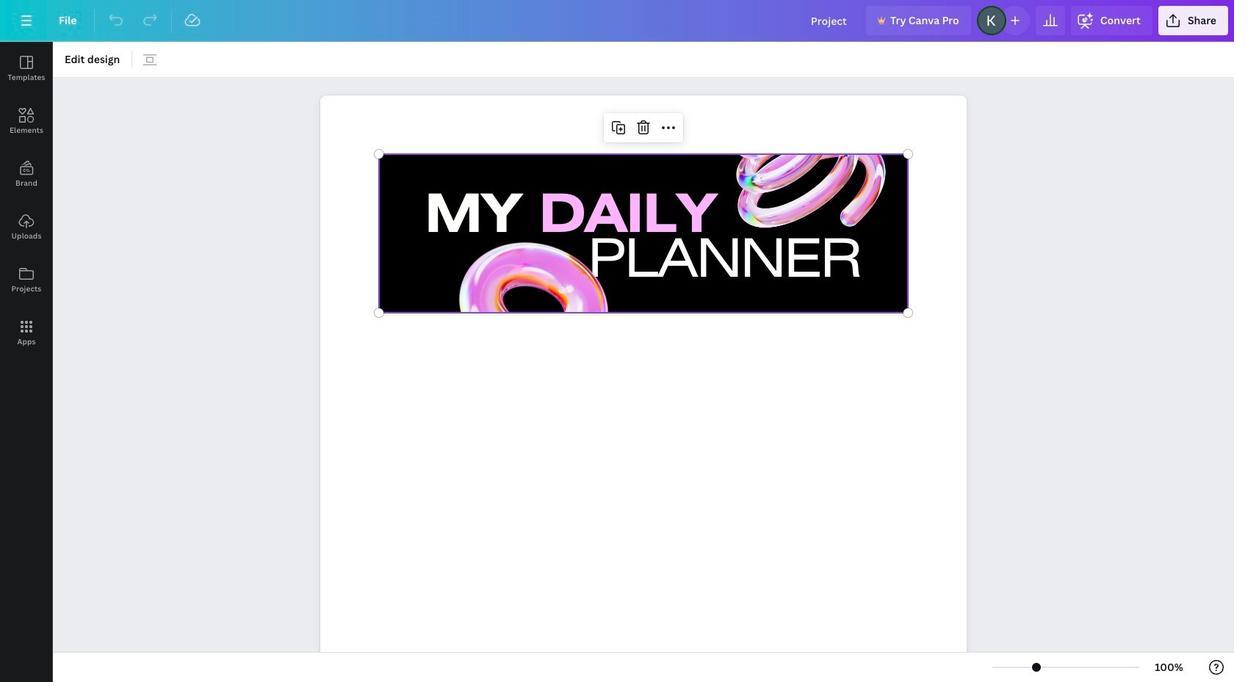 Task type: locate. For each thing, give the bounding box(es) containing it.
side panel tab list
[[0, 42, 53, 359]]

None text field
[[320, 88, 967, 683]]

Design title text field
[[799, 6, 860, 35]]



Task type: describe. For each thing, give the bounding box(es) containing it.
main menu bar
[[0, 0, 1235, 42]]

Zoom button
[[1146, 656, 1193, 680]]



Task type: vqa. For each thing, say whether or not it's contained in the screenshot.
button
no



